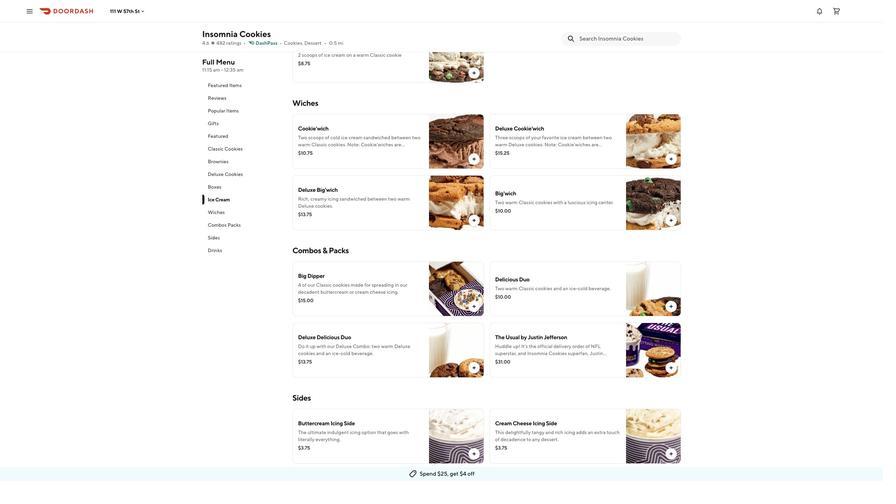 Task type: vqa. For each thing, say whether or not it's contained in the screenshot.
Jack link's beef jerky- 3.25oz jerky-
no



Task type: locate. For each thing, give the bounding box(es) containing it.
with left the luscious
[[554, 200, 563, 205]]

1 vertical spatial an
[[326, 351, 331, 356]]

0 horizontal spatial the
[[298, 430, 307, 435]]

buttercream icing side the ultimate indulgent icing option that goes with literally everything. $3.75
[[298, 420, 409, 451]]

0 vertical spatial ice-
[[570, 286, 578, 291]]

cookies
[[239, 29, 271, 39], [225, 146, 243, 152], [225, 171, 243, 177]]

cookie'wiches inside cookie'wich two scoops of cold ice cream sandwiched between two warm classic cookies. note: cookie'wiches are delivered unassembled.
[[361, 142, 393, 147]]

0 vertical spatial beverage.
[[589, 286, 611, 291]]

cookies inside big'wich two warm classic cookies with a luscious icing center. $10.00
[[536, 200, 553, 205]]

are
[[394, 142, 401, 147], [592, 142, 599, 147]]

1 cookie'wiches from the left
[[361, 142, 393, 147]]

cookies down 'featured' button
[[225, 146, 243, 152]]

delicious inside delicious duo two warm classic cookies and an ice-cold beverage. $10.00
[[495, 276, 518, 283]]

classic cookies button
[[202, 142, 284, 155]]

1 vertical spatial a
[[353, 52, 356, 58]]

in
[[395, 282, 399, 288]]

featured inside button
[[208, 83, 228, 88]]

cookie
[[354, 43, 372, 49]]

ice
[[298, 43, 306, 49], [208, 197, 215, 202]]

cookie'wich image
[[429, 114, 484, 169]]

ice down boxes
[[208, 197, 215, 202]]

1 horizontal spatial ice
[[341, 135, 348, 140]]

&
[[323, 246, 328, 255]]

1 • from the left
[[244, 40, 246, 46]]

cream inside the ice cream on a classic cookie 2 scoops of ice cream on a warm classic cookie $8.75
[[307, 43, 324, 49]]

0 horizontal spatial beverage.
[[352, 351, 374, 356]]

cream inside deluxe cookie'wich three scoops of your favorite ice cream between two warm deluxe cookies. note: cookie'wiches are delivered unassembled.
[[568, 135, 582, 140]]

2 horizontal spatial •
[[324, 40, 327, 46]]

0 horizontal spatial ice-
[[332, 351, 341, 356]]

note: inside cookie'wich two scoops of cold ice cream sandwiched between two warm classic cookies. note: cookie'wiches are delivered unassembled.
[[347, 142, 360, 147]]

sides up buttercream
[[293, 393, 311, 402]]

2 horizontal spatial between
[[583, 135, 603, 140]]

cream cheese icing side this delightfully tangy and rich icing adds an extra touch of decadence to any dessert. $3.75
[[495, 420, 620, 451]]

$13.75 down rich,
[[298, 212, 312, 217]]

1 horizontal spatial cream
[[307, 43, 324, 49]]

0 vertical spatial combos
[[208, 222, 227, 228]]

scoops
[[302, 52, 318, 58], [308, 135, 324, 140], [509, 135, 525, 140]]

1 horizontal spatial side
[[546, 420, 557, 427]]

$10.75
[[298, 150, 313, 156]]

1 featured from the top
[[208, 83, 228, 88]]

icing.
[[387, 289, 399, 295]]

0 vertical spatial delicious
[[495, 276, 518, 283]]

the left usual
[[495, 334, 505, 341]]

1 horizontal spatial ice-
[[570, 286, 578, 291]]

1 $3.75 from the left
[[298, 445, 310, 451]]

indulgent
[[327, 430, 349, 435]]

scoops right three
[[509, 135, 525, 140]]

$13.75
[[298, 212, 312, 217], [298, 359, 312, 365]]

ice inside deluxe cookie'wich three scoops of your favorite ice cream between two warm deluxe cookies. note: cookie'wiches are delivered unassembled.
[[561, 135, 567, 140]]

$10.00 inside delicious duo two warm classic cookies and an ice-cold beverage. $10.00
[[495, 294, 511, 300]]

insomnia
[[202, 29, 238, 39]]

icing
[[331, 420, 343, 427], [533, 420, 545, 427]]

big
[[298, 273, 307, 279]]

side up the indulgent
[[344, 420, 355, 427]]

$10.00 inside big'wich two warm classic cookies with a luscious icing center. $10.00
[[495, 208, 511, 214]]

cream left 0.5
[[307, 43, 324, 49]]

1 $10.00 from the top
[[495, 208, 511, 214]]

0 horizontal spatial cookie'wiches
[[361, 142, 393, 147]]

0 horizontal spatial delivered
[[298, 149, 319, 154]]

our
[[308, 282, 315, 288], [400, 282, 408, 288], [328, 344, 335, 349]]

items for popular items
[[226, 108, 239, 114]]

with inside buttercream icing side the ultimate indulgent icing option that goes with literally everything. $3.75
[[399, 430, 409, 435]]

0 vertical spatial on
[[324, 43, 331, 49]]

unassembled. down your
[[517, 149, 548, 154]]

0 horizontal spatial cookie'wich
[[298, 125, 329, 132]]

1 horizontal spatial an
[[563, 286, 569, 291]]

$3.75 down 'decadence'
[[495, 445, 507, 451]]

literally
[[298, 437, 315, 442]]

0 vertical spatial featured
[[208, 83, 228, 88]]

cream for ice cream
[[215, 197, 230, 202]]

1 horizontal spatial wiches
[[293, 98, 318, 108]]

2 add item to cart image from the top
[[669, 218, 674, 223]]

scoops up $10.75
[[308, 135, 324, 140]]

0 vertical spatial items
[[229, 83, 242, 88]]

0 vertical spatial and
[[554, 286, 562, 291]]

the usual by justin jefferson
[[495, 334, 568, 341]]

icing right rich
[[565, 430, 575, 435]]

our right the up
[[328, 344, 335, 349]]

an
[[563, 286, 569, 291], [326, 351, 331, 356], [588, 430, 594, 435]]

1 horizontal spatial big'wich
[[495, 190, 517, 197]]

a down cookie
[[353, 52, 356, 58]]

am right the 12:35
[[237, 67, 244, 73]]

1 horizontal spatial •
[[280, 40, 282, 46]]

dessert
[[304, 40, 322, 46]]

reviews button
[[202, 92, 284, 104]]

add item to cart image for indulgent
[[471, 451, 477, 457]]

sandwiched
[[364, 135, 391, 140], [340, 196, 367, 202]]

two inside cookie'wich two scoops of cold ice cream sandwiched between two warm classic cookies. note: cookie'wiches are delivered unassembled.
[[298, 135, 307, 140]]

unassembled. right $10.75
[[320, 149, 351, 154]]

0 horizontal spatial a
[[332, 43, 335, 49]]

warm
[[357, 52, 369, 58], [298, 142, 311, 147], [495, 142, 508, 147], [398, 196, 410, 202], [506, 200, 518, 205], [506, 286, 518, 291], [381, 344, 394, 349]]

4 add item to cart image from the top
[[669, 365, 674, 371]]

0 horizontal spatial packs
[[228, 222, 241, 228]]

2 add item to cart image from the top
[[471, 156, 477, 162]]

add item to cart image for sides
[[669, 451, 674, 457]]

cookies
[[536, 200, 553, 205], [333, 282, 350, 288], [536, 286, 553, 291], [298, 351, 315, 356]]

delivered
[[298, 149, 319, 154], [495, 149, 516, 154]]

scoops up $8.75
[[302, 52, 318, 58]]

3 • from the left
[[324, 40, 327, 46]]

cream inside the ice cream on a classic cookie 2 scoops of ice cream on a warm classic cookie $8.75
[[332, 52, 346, 58]]

touch
[[607, 430, 620, 435]]

0 horizontal spatial •
[[244, 40, 246, 46]]

classic inside big dipper 4 of our classic cookies made for spreading in our decadent buttercream or cream cheese icing. $15.00
[[316, 282, 332, 288]]

2
[[298, 52, 301, 58]]

our up decadent in the bottom left of the page
[[308, 282, 315, 288]]

cookie'wich two scoops of cold ice cream sandwiched between two warm classic cookies. note: cookie'wiches are delivered unassembled.
[[298, 125, 421, 154]]

2 horizontal spatial a
[[564, 200, 567, 205]]

2 note: from the left
[[545, 142, 557, 147]]

0 vertical spatial $10.00
[[495, 208, 511, 214]]

our right in
[[400, 282, 408, 288]]

1 vertical spatial delicious
[[317, 334, 340, 341]]

5 add item to cart image from the top
[[471, 365, 477, 371]]

cold inside delicious duo two warm classic cookies and an ice-cold beverage. $10.00
[[578, 286, 588, 291]]

an inside deluxe delicious duo do it up with our deluxe combo: two warm deluxe cookies and an ice-cold beverage. $13.75
[[326, 351, 331, 356]]

1 vertical spatial sandwiched
[[340, 196, 367, 202]]

items right popular
[[226, 108, 239, 114]]

two inside cookie'wich two scoops of cold ice cream sandwiched between two warm classic cookies. note: cookie'wiches are delivered unassembled.
[[412, 135, 421, 140]]

add item to cart image for up
[[471, 365, 477, 371]]

a left mi
[[332, 43, 335, 49]]

$4
[[460, 471, 467, 477]]

cookie'wich inside deluxe cookie'wich three scoops of your favorite ice cream between two warm deluxe cookies. note: cookie'wiches are delivered unassembled.
[[514, 125, 545, 132]]

2 icing from the left
[[533, 420, 545, 427]]

add item to cart image
[[669, 156, 674, 162], [669, 218, 674, 223], [669, 304, 674, 309], [669, 365, 674, 371], [669, 451, 674, 457]]

with inside big'wich two warm classic cookies with a luscious icing center. $10.00
[[554, 200, 563, 205]]

0 horizontal spatial an
[[326, 351, 331, 356]]

scoops inside the ice cream on a classic cookie 2 scoops of ice cream on a warm classic cookie $8.75
[[302, 52, 318, 58]]

0 vertical spatial cookies
[[239, 29, 271, 39]]

or
[[350, 289, 354, 295]]

1 horizontal spatial combos
[[293, 246, 321, 255]]

1 vertical spatial combos
[[293, 246, 321, 255]]

ice cream on a classic cookie image
[[429, 28, 484, 83]]

3 add item to cart image from the top
[[669, 304, 674, 309]]

$3.75 down literally in the bottom of the page
[[298, 445, 310, 451]]

0 horizontal spatial big'wich
[[317, 187, 338, 193]]

1 vertical spatial featured
[[208, 133, 228, 139]]

featured
[[208, 83, 228, 88], [208, 133, 228, 139]]

deluxe cookie'wich three scoops of your favorite ice cream between two warm deluxe cookies. note: cookie'wiches are delivered unassembled.
[[495, 125, 612, 154]]

combos down the ice cream
[[208, 222, 227, 228]]

1 vertical spatial cream
[[215, 197, 230, 202]]

0 horizontal spatial between
[[368, 196, 387, 202]]

cookies for deluxe cookies
[[225, 171, 243, 177]]

0 vertical spatial sandwiched
[[364, 135, 391, 140]]

1 vertical spatial ice
[[208, 197, 215, 202]]

classic
[[336, 43, 353, 49], [370, 52, 386, 58], [312, 142, 327, 147], [208, 146, 224, 152], [519, 200, 535, 205], [316, 282, 332, 288], [519, 286, 535, 291]]

1 horizontal spatial are
[[592, 142, 599, 147]]

for
[[365, 282, 371, 288]]

and inside delicious duo two warm classic cookies and an ice-cold beverage. $10.00
[[554, 286, 562, 291]]

3 add item to cart image from the top
[[471, 218, 477, 223]]

cookies, dessert • 0.5 mi
[[284, 40, 344, 46]]

2 horizontal spatial cream
[[495, 420, 512, 427]]

a inside big'wich two warm classic cookies with a luscious icing center. $10.00
[[564, 200, 567, 205]]

cookies inside big dipper 4 of our classic cookies made for spreading in our decadent buttercream or cream cheese icing. $15.00
[[333, 282, 350, 288]]

2 vertical spatial two
[[495, 286, 505, 291]]

featured up the reviews
[[208, 83, 228, 88]]

2 vertical spatial and
[[546, 430, 554, 435]]

2 vertical spatial a
[[564, 200, 567, 205]]

featured for featured items
[[208, 83, 228, 88]]

warm inside big'wich two warm classic cookies with a luscious icing center. $10.00
[[506, 200, 518, 205]]

2 cookie'wiches from the left
[[558, 142, 591, 147]]

$3.75 inside buttercream icing side the ultimate indulgent icing option that goes with literally everything. $3.75
[[298, 445, 310, 451]]

1 icing from the left
[[331, 420, 343, 427]]

1 am from the left
[[213, 67, 220, 73]]

icing left center.
[[587, 200, 598, 205]]

2 vertical spatial cookies
[[225, 171, 243, 177]]

note:
[[347, 142, 360, 147], [545, 142, 557, 147]]

cream down boxes
[[215, 197, 230, 202]]

buttercream icing side image
[[429, 409, 484, 464]]

cookies. inside deluxe cookie'wich three scoops of your favorite ice cream between two warm deluxe cookies. note: cookie'wiches are delivered unassembled.
[[526, 142, 544, 147]]

1 horizontal spatial beverage.
[[589, 286, 611, 291]]

2 $13.75 from the top
[[298, 359, 312, 365]]

0 vertical spatial with
[[554, 200, 563, 205]]

combos inside button
[[208, 222, 227, 228]]

are inside deluxe cookie'wich three scoops of your favorite ice cream between two warm deluxe cookies. note: cookie'wiches are delivered unassembled.
[[592, 142, 599, 147]]

1 horizontal spatial ice
[[298, 43, 306, 49]]

ice for ice cream
[[208, 197, 215, 202]]

two inside big'wich two warm classic cookies with a luscious icing center. $10.00
[[495, 200, 505, 205]]

1 vertical spatial the
[[298, 430, 307, 435]]

cold inside deluxe delicious duo do it up with our deluxe combo: two warm deluxe cookies and an ice-cold beverage. $13.75
[[341, 351, 351, 356]]

1 horizontal spatial delivered
[[495, 149, 516, 154]]

add item to cart image for wiches
[[669, 156, 674, 162]]

0 horizontal spatial ice
[[324, 52, 331, 58]]

cookies up dashpass
[[239, 29, 271, 39]]

open menu image
[[25, 7, 34, 15]]

cookie'wich inside cookie'wich two scoops of cold ice cream sandwiched between two warm classic cookies. note: cookie'wiches are delivered unassembled.
[[298, 125, 329, 132]]

duo inside deluxe delicious duo do it up with our deluxe combo: two warm deluxe cookies and an ice-cold beverage. $13.75
[[341, 334, 351, 341]]

up
[[310, 344, 316, 349]]

1 vertical spatial and
[[316, 351, 325, 356]]

$15.00
[[298, 298, 314, 303]]

57th
[[123, 8, 134, 14]]

add item to cart image
[[471, 70, 477, 76], [471, 156, 477, 162], [471, 218, 477, 223], [471, 304, 477, 309], [471, 365, 477, 371], [471, 451, 477, 457]]

1 horizontal spatial sides
[[293, 393, 311, 402]]

warm inside the ice cream on a classic cookie 2 scoops of ice cream on a warm classic cookie $8.75
[[357, 52, 369, 58]]

1 note: from the left
[[347, 142, 360, 147]]

spend $25, get $4 off
[[420, 471, 475, 477]]

1 vertical spatial with
[[317, 344, 327, 349]]

icing up tangy
[[533, 420, 545, 427]]

1 vertical spatial cookies
[[225, 146, 243, 152]]

two for big'wich
[[495, 200, 505, 205]]

between
[[392, 135, 411, 140], [583, 135, 603, 140], [368, 196, 387, 202]]

2 vertical spatial with
[[399, 430, 409, 435]]

a left the luscious
[[564, 200, 567, 205]]

2 featured from the top
[[208, 133, 228, 139]]

combos for combos packs
[[208, 222, 227, 228]]

with right the up
[[317, 344, 327, 349]]

5 add item to cart image from the top
[[669, 451, 674, 457]]

1 horizontal spatial $3.75
[[495, 445, 507, 451]]

icing inside buttercream icing side the ultimate indulgent icing option that goes with literally everything. $3.75
[[331, 420, 343, 427]]

items up reviews button
[[229, 83, 242, 88]]

sides
[[208, 235, 220, 241], [293, 393, 311, 402]]

featured down gifts
[[208, 133, 228, 139]]

big dipper image
[[429, 261, 484, 316]]

1 vertical spatial sides
[[293, 393, 311, 402]]

cookies.
[[328, 142, 346, 147], [526, 142, 544, 147], [315, 203, 333, 209]]

st
[[135, 8, 140, 14]]

ice inside the ice cream on a classic cookie 2 scoops of ice cream on a warm classic cookie $8.75
[[298, 43, 306, 49]]

1 horizontal spatial am
[[237, 67, 244, 73]]

0 horizontal spatial icing
[[331, 420, 343, 427]]

cheese
[[513, 420, 532, 427]]

0 horizontal spatial cold
[[331, 135, 340, 140]]

4 add item to cart image from the top
[[471, 304, 477, 309]]

between inside deluxe big'wich rich, creamy icing sandwiched between two warm deluxe cookies. $13.75
[[368, 196, 387, 202]]

• left cookies, on the top left of the page
[[280, 40, 282, 46]]

• for cookies, dessert • 0.5 mi
[[324, 40, 327, 46]]

icing inside big'wich two warm classic cookies with a luscious icing center. $10.00
[[587, 200, 598, 205]]

a
[[332, 43, 335, 49], [353, 52, 356, 58], [564, 200, 567, 205]]

1 horizontal spatial note:
[[545, 142, 557, 147]]

1 side from the left
[[344, 420, 355, 427]]

cookie
[[387, 52, 402, 58]]

wiches inside button
[[208, 210, 225, 215]]

2 horizontal spatial an
[[588, 430, 594, 435]]

classic cookies
[[208, 146, 243, 152]]

and inside cream cheese icing side this delightfully tangy and rich icing adds an extra touch of decadence to any dessert. $3.75
[[546, 430, 554, 435]]

icing right creamy
[[328, 196, 339, 202]]

ice-
[[570, 286, 578, 291], [332, 351, 341, 356]]

cold
[[331, 135, 340, 140], [578, 286, 588, 291], [341, 351, 351, 356]]

0 vertical spatial the
[[495, 334, 505, 341]]

big'wich image
[[626, 175, 681, 230]]

tangy
[[532, 430, 545, 435]]

cookie'wich up your
[[514, 125, 545, 132]]

0 horizontal spatial unassembled.
[[320, 149, 351, 154]]

1 are from the left
[[394, 142, 401, 147]]

and
[[554, 286, 562, 291], [316, 351, 325, 356], [546, 430, 554, 435]]

of inside deluxe cookie'wich three scoops of your favorite ice cream between two warm deluxe cookies. note: cookie'wiches are delivered unassembled.
[[526, 135, 530, 140]]

items
[[229, 83, 242, 88], [226, 108, 239, 114]]

0 vertical spatial sides
[[208, 235, 220, 241]]

2 $3.75 from the left
[[495, 445, 507, 451]]

two inside deluxe big'wich rich, creamy icing sandwiched between two warm deluxe cookies. $13.75
[[388, 196, 397, 202]]

packs down wiches button
[[228, 222, 241, 228]]

cookie'wich up $10.75
[[298, 125, 329, 132]]

cream up this
[[495, 420, 512, 427]]

featured button
[[202, 130, 284, 142]]

on
[[324, 43, 331, 49], [347, 52, 352, 58]]

big'wich
[[317, 187, 338, 193], [495, 190, 517, 197]]

brownies
[[208, 159, 229, 164]]

creamy
[[311, 196, 327, 202]]

delivered inside deluxe cookie'wich three scoops of your favorite ice cream between two warm deluxe cookies. note: cookie'wiches are delivered unassembled.
[[495, 149, 516, 154]]

1 vertical spatial beverage.
[[352, 351, 374, 356]]

side up rich
[[546, 420, 557, 427]]

1 $13.75 from the top
[[298, 212, 312, 217]]

0 vertical spatial $13.75
[[298, 212, 312, 217]]

0 vertical spatial packs
[[228, 222, 241, 228]]

1 vertical spatial $13.75
[[298, 359, 312, 365]]

2 unassembled. from the left
[[517, 149, 548, 154]]

1 add item to cart image from the top
[[471, 70, 477, 76]]

deluxe inside deluxe cookies button
[[208, 171, 224, 177]]

are inside cookie'wich two scoops of cold ice cream sandwiched between two warm classic cookies. note: cookie'wiches are delivered unassembled.
[[394, 142, 401, 147]]

Item Search search field
[[580, 35, 676, 43]]

$13.75 down it at the bottom left of the page
[[298, 359, 312, 365]]

4.6
[[202, 40, 209, 46]]

• right ratings
[[244, 40, 246, 46]]

0 horizontal spatial am
[[213, 67, 220, 73]]

packs right &
[[329, 246, 349, 255]]

1 vertical spatial cold
[[578, 286, 588, 291]]

0 horizontal spatial delicious
[[317, 334, 340, 341]]

1 horizontal spatial icing
[[533, 420, 545, 427]]

icing up the indulgent
[[331, 420, 343, 427]]

0 horizontal spatial combos
[[208, 222, 227, 228]]

sides up drinks
[[208, 235, 220, 241]]

482
[[217, 40, 225, 46]]

2 vertical spatial an
[[588, 430, 594, 435]]

warm inside cookie'wich two scoops of cold ice cream sandwiched between two warm classic cookies. note: cookie'wiches are delivered unassembled.
[[298, 142, 311, 147]]

cream
[[307, 43, 324, 49], [215, 197, 230, 202], [495, 420, 512, 427]]

2 cookie'wich from the left
[[514, 125, 545, 132]]

2 horizontal spatial with
[[554, 200, 563, 205]]

1 cookie'wich from the left
[[298, 125, 329, 132]]

drinks button
[[202, 244, 284, 257]]

side inside cream cheese icing side this delightfully tangy and rich icing adds an extra touch of decadence to any dessert. $3.75
[[546, 420, 557, 427]]

wiches
[[293, 98, 318, 108], [208, 210, 225, 215]]

beverage. inside delicious duo two warm classic cookies and an ice-cold beverage. $10.00
[[589, 286, 611, 291]]

• left 0.5
[[324, 40, 327, 46]]

2 delivered from the left
[[495, 149, 516, 154]]

2 are from the left
[[592, 142, 599, 147]]

1 unassembled. from the left
[[320, 149, 351, 154]]

$3.75 inside cream cheese icing side this delightfully tangy and rich icing adds an extra touch of decadence to any dessert. $3.75
[[495, 445, 507, 451]]

cookies down brownies button on the top of the page
[[225, 171, 243, 177]]

of
[[319, 52, 323, 58], [325, 135, 330, 140], [526, 135, 530, 140], [302, 282, 307, 288], [495, 437, 500, 442]]

packs
[[228, 222, 241, 228], [329, 246, 349, 255]]

am left -
[[213, 67, 220, 73]]

with
[[554, 200, 563, 205], [317, 344, 327, 349], [399, 430, 409, 435]]

usual
[[506, 334, 520, 341]]

2 horizontal spatial cold
[[578, 286, 588, 291]]

1 vertical spatial duo
[[341, 334, 351, 341]]

cookies inside delicious duo two warm classic cookies and an ice-cold beverage. $10.00
[[536, 286, 553, 291]]

deluxe cookies button
[[202, 168, 284, 181]]

2 horizontal spatial ice
[[561, 135, 567, 140]]

1 delivered from the left
[[298, 149, 319, 154]]

classic inside cookie'wich two scoops of cold ice cream sandwiched between two warm classic cookies. note: cookie'wiches are delivered unassembled.
[[312, 142, 327, 147]]

2 $10.00 from the top
[[495, 294, 511, 300]]

1 add item to cart image from the top
[[669, 156, 674, 162]]

6 add item to cart image from the top
[[471, 451, 477, 457]]

0 vertical spatial a
[[332, 43, 335, 49]]

1 horizontal spatial our
[[328, 344, 335, 349]]

combos left &
[[293, 246, 321, 255]]

ice cream
[[208, 197, 230, 202]]

1 horizontal spatial duo
[[519, 276, 530, 283]]

icing left option
[[350, 430, 361, 435]]

0 horizontal spatial sides
[[208, 235, 220, 241]]

1 vertical spatial packs
[[329, 246, 349, 255]]

featured for featured
[[208, 133, 228, 139]]

4
[[298, 282, 301, 288]]

two
[[298, 135, 307, 140], [495, 200, 505, 205], [495, 286, 505, 291]]

center.
[[599, 200, 614, 205]]

dashpass •
[[256, 40, 282, 46]]

1 vertical spatial wiches
[[208, 210, 225, 215]]

packs inside button
[[228, 222, 241, 228]]

0 vertical spatial two
[[298, 135, 307, 140]]

1 horizontal spatial cookie'wiches
[[558, 142, 591, 147]]

ice up 2
[[298, 43, 306, 49]]

featured inside button
[[208, 133, 228, 139]]

0 vertical spatial duo
[[519, 276, 530, 283]]

0 horizontal spatial wiches
[[208, 210, 225, 215]]

2 side from the left
[[546, 420, 557, 427]]

with right goes
[[399, 430, 409, 435]]

1 vertical spatial $10.00
[[495, 294, 511, 300]]

the up literally in the bottom of the page
[[298, 430, 307, 435]]

cream
[[332, 52, 346, 58], [349, 135, 363, 140], [568, 135, 582, 140], [355, 289, 369, 295]]

am
[[213, 67, 220, 73], [237, 67, 244, 73]]



Task type: describe. For each thing, give the bounding box(es) containing it.
the inside buttercream icing side the ultimate indulgent icing option that goes with literally everything. $3.75
[[298, 430, 307, 435]]

between inside deluxe cookie'wich three scoops of your favorite ice cream between two warm deluxe cookies. note: cookie'wiches are delivered unassembled.
[[583, 135, 603, 140]]

sandwiched inside deluxe big'wich rich, creamy icing sandwiched between two warm deluxe cookies. $13.75
[[340, 196, 367, 202]]

to
[[527, 437, 531, 442]]

extra
[[595, 430, 606, 435]]

$13.75 inside deluxe big'wich rich, creamy icing sandwiched between two warm deluxe cookies. $13.75
[[298, 212, 312, 217]]

warm inside delicious duo two warm classic cookies and an ice-cold beverage. $10.00
[[506, 286, 518, 291]]

dessert.
[[541, 437, 559, 442]]

scoops inside cookie'wich two scoops of cold ice cream sandwiched between two warm classic cookies. note: cookie'wiches are delivered unassembled.
[[308, 135, 324, 140]]

mi
[[338, 40, 344, 46]]

menu
[[216, 58, 235, 66]]

ice cream on a classic cookie 2 scoops of ice cream on a warm classic cookie $8.75
[[298, 43, 402, 66]]

note: inside deluxe cookie'wich three scoops of your favorite ice cream between two warm deluxe cookies. note: cookie'wiches are delivered unassembled.
[[545, 142, 557, 147]]

12:35
[[224, 67, 236, 73]]

• for 482 ratings •
[[244, 40, 246, 46]]

deluxe big'wich image
[[429, 175, 484, 230]]

jefferson
[[544, 334, 568, 341]]

0 horizontal spatial our
[[308, 282, 315, 288]]

between inside cookie'wich two scoops of cold ice cream sandwiched between two warm classic cookies. note: cookie'wiches are delivered unassembled.
[[392, 135, 411, 140]]

our inside deluxe delicious duo do it up with our deluxe combo: two warm deluxe cookies and an ice-cold beverage. $13.75
[[328, 344, 335, 349]]

boxes button
[[202, 181, 284, 193]]

any
[[532, 437, 540, 442]]

add item to cart image for sandwiched
[[471, 218, 477, 223]]

cream inside big dipper 4 of our classic cookies made for spreading in our decadent buttercream or cream cheese icing. $15.00
[[355, 289, 369, 295]]

unassembled. inside deluxe cookie'wich three scoops of your favorite ice cream between two warm deluxe cookies. note: cookie'wiches are delivered unassembled.
[[517, 149, 548, 154]]

w
[[117, 8, 122, 14]]

0.5
[[329, 40, 337, 46]]

popular items
[[208, 108, 239, 114]]

add item to cart image for combos & packs
[[669, 304, 674, 309]]

of inside cream cheese icing side this delightfully tangy and rich icing adds an extra touch of decadence to any dessert. $3.75
[[495, 437, 500, 442]]

ice inside cookie'wich two scoops of cold ice cream sandwiched between two warm classic cookies. note: cookie'wiches are delivered unassembled.
[[341, 135, 348, 140]]

deluxe big'wich rich, creamy icing sandwiched between two warm deluxe cookies. $13.75
[[298, 187, 410, 217]]

rich
[[555, 430, 564, 435]]

warm inside deluxe big'wich rich, creamy icing sandwiched between two warm deluxe cookies. $13.75
[[398, 196, 410, 202]]

cream for ice cream on a classic cookie 2 scoops of ice cream on a warm classic cookie $8.75
[[307, 43, 324, 49]]

justin
[[528, 334, 543, 341]]

ice- inside deluxe delicious duo do it up with our deluxe combo: two warm deluxe cookies and an ice-cold beverage. $13.75
[[332, 351, 341, 356]]

classic inside delicious duo two warm classic cookies and an ice-cold beverage. $10.00
[[519, 286, 535, 291]]

0 vertical spatial wiches
[[293, 98, 318, 108]]

delicious duo two warm classic cookies and an ice-cold beverage. $10.00
[[495, 276, 611, 300]]

ice inside the ice cream on a classic cookie 2 scoops of ice cream on a warm classic cookie $8.75
[[324, 52, 331, 58]]

big'wich inside big'wich two warm classic cookies with a luscious icing center. $10.00
[[495, 190, 517, 197]]

2 am from the left
[[237, 67, 244, 73]]

icing inside buttercream icing side the ultimate indulgent icing option that goes with literally everything. $3.75
[[350, 430, 361, 435]]

icing inside cream cheese icing side this delightfully tangy and rich icing adds an extra touch of decadence to any dessert. $3.75
[[565, 430, 575, 435]]

beverage. inside deluxe delicious duo do it up with our deluxe combo: two warm deluxe cookies and an ice-cold beverage. $13.75
[[352, 351, 374, 356]]

off
[[468, 471, 475, 477]]

two inside delicious duo two warm classic cookies and an ice-cold beverage. $10.00
[[495, 286, 505, 291]]

buttercream
[[321, 289, 349, 295]]

add item to cart image for cookie
[[471, 70, 477, 76]]

11:15
[[202, 67, 212, 73]]

the usual by justin jefferson image
[[626, 323, 681, 378]]

big'wich inside deluxe big'wich rich, creamy icing sandwiched between two warm deluxe cookies. $13.75
[[317, 187, 338, 193]]

sides inside button
[[208, 235, 220, 241]]

of inside the ice cream on a classic cookie 2 scoops of ice cream on a warm classic cookie $8.75
[[319, 52, 323, 58]]

cookies for insomnia cookies
[[239, 29, 271, 39]]

cream cheese icing side image
[[626, 409, 681, 464]]

this
[[495, 430, 505, 435]]

cookies. inside deluxe big'wich rich, creamy icing sandwiched between two warm deluxe cookies. $13.75
[[315, 203, 333, 209]]

option
[[362, 430, 376, 435]]

combo:
[[353, 344, 371, 349]]

that
[[377, 430, 387, 435]]

everything.
[[316, 437, 341, 442]]

add item to cart image for ice
[[471, 156, 477, 162]]

classic inside big'wich two warm classic cookies with a luscious icing center. $10.00
[[519, 200, 535, 205]]

ratings
[[226, 40, 242, 46]]

of inside big dipper 4 of our classic cookies made for spreading in our decadent buttercream or cream cheese icing. $15.00
[[302, 282, 307, 288]]

-
[[221, 67, 223, 73]]

combos for combos & packs
[[293, 246, 321, 255]]

duo inside delicious duo two warm classic cookies and an ice-cold beverage. $10.00
[[519, 276, 530, 283]]

ice cream on a brownie image
[[429, 0, 484, 22]]

by
[[521, 334, 527, 341]]

ice cream on a deluxe cookie image
[[626, 0, 681, 22]]

sides button
[[202, 231, 284, 244]]

three
[[495, 135, 508, 140]]

1 horizontal spatial packs
[[329, 246, 349, 255]]

cookies. inside cookie'wich two scoops of cold ice cream sandwiched between two warm classic cookies. note: cookie'wiches are delivered unassembled.
[[328, 142, 346, 147]]

gifts button
[[202, 117, 284, 130]]

an inside cream cheese icing side this delightfully tangy and rich icing adds an extra touch of decadence to any dessert. $3.75
[[588, 430, 594, 435]]

deluxe cookies
[[208, 171, 243, 177]]

111 w 57th st button
[[110, 8, 146, 14]]

cookies for classic cookies
[[225, 146, 243, 152]]

side inside buttercream icing side the ultimate indulgent icing option that goes with literally everything. $3.75
[[344, 420, 355, 427]]

delivered inside cookie'wich two scoops of cold ice cream sandwiched between two warm classic cookies. note: cookie'wiches are delivered unassembled.
[[298, 149, 319, 154]]

your
[[531, 135, 541, 140]]

$25,
[[438, 471, 449, 477]]

big'wich two warm classic cookies with a luscious icing center. $10.00
[[495, 190, 614, 214]]

1 horizontal spatial the
[[495, 334, 505, 341]]

made
[[351, 282, 364, 288]]

482 ratings •
[[217, 40, 246, 46]]

111 w 57th st
[[110, 8, 140, 14]]

decadence
[[501, 437, 526, 442]]

warm inside deluxe delicious duo do it up with our deluxe combo: two warm deluxe cookies and an ice-cold beverage. $13.75
[[381, 344, 394, 349]]

delightfully
[[505, 430, 531, 435]]

goes
[[388, 430, 398, 435]]

get
[[450, 471, 459, 477]]

rich,
[[298, 196, 310, 202]]

decadent
[[298, 289, 320, 295]]

gifts
[[208, 121, 219, 126]]

$13.75 inside deluxe delicious duo do it up with our deluxe combo: two warm deluxe cookies and an ice-cold beverage. $13.75
[[298, 359, 312, 365]]

sandwiched inside cookie'wich two scoops of cold ice cream sandwiched between two warm classic cookies. note: cookie'wiches are delivered unassembled.
[[364, 135, 391, 140]]

full
[[202, 58, 215, 66]]

ultimate
[[308, 430, 326, 435]]

with inside deluxe delicious duo do it up with our deluxe combo: two warm deluxe cookies and an ice-cold beverage. $13.75
[[317, 344, 327, 349]]

dashpass
[[256, 40, 278, 46]]

wiches button
[[202, 206, 284, 219]]

cold inside cookie'wich two scoops of cold ice cream sandwiched between two warm classic cookies. note: cookie'wiches are delivered unassembled.
[[331, 135, 340, 140]]

two inside deluxe delicious duo do it up with our deluxe combo: two warm deluxe cookies and an ice-cold beverage. $13.75
[[372, 344, 380, 349]]

delicious duo image
[[626, 261, 681, 316]]

and inside deluxe delicious duo do it up with our deluxe combo: two warm deluxe cookies and an ice-cold beverage. $13.75
[[316, 351, 325, 356]]

luscious
[[568, 200, 586, 205]]

favorite
[[542, 135, 560, 140]]

popular items button
[[202, 104, 284, 117]]

unassembled. inside cookie'wich two scoops of cold ice cream sandwiched between two warm classic cookies. note: cookie'wiches are delivered unassembled.
[[320, 149, 351, 154]]

drinks
[[208, 248, 222, 253]]

$31.00
[[495, 359, 511, 365]]

2 horizontal spatial our
[[400, 282, 408, 288]]

an inside delicious duo two warm classic cookies and an ice-cold beverage. $10.00
[[563, 286, 569, 291]]

featured items button
[[202, 79, 284, 92]]

cream inside cream cheese icing side this delightfully tangy and rich icing adds an extra touch of decadence to any dessert. $3.75
[[495, 420, 512, 427]]

2 • from the left
[[280, 40, 282, 46]]

icing inside deluxe big'wich rich, creamy icing sandwiched between two warm deluxe cookies. $13.75
[[328, 196, 339, 202]]

items for featured items
[[229, 83, 242, 88]]

cookie'wiches inside deluxe cookie'wich three scoops of your favorite ice cream between two warm deluxe cookies. note: cookie'wiches are delivered unassembled.
[[558, 142, 591, 147]]

it
[[306, 344, 309, 349]]

1 horizontal spatial a
[[353, 52, 356, 58]]

classic inside classic cookies button
[[208, 146, 224, 152]]

notification bell image
[[816, 7, 824, 15]]

buttercream
[[298, 420, 330, 427]]

adds
[[576, 430, 587, 435]]

scoops inside deluxe cookie'wich three scoops of your favorite ice cream between two warm deluxe cookies. note: cookie'wiches are delivered unassembled.
[[509, 135, 525, 140]]

warm inside deluxe cookie'wich three scoops of your favorite ice cream between two warm deluxe cookies. note: cookie'wiches are delivered unassembled.
[[495, 142, 508, 147]]

spreading
[[372, 282, 394, 288]]

add item to cart image for classic
[[471, 304, 477, 309]]

combos & packs
[[293, 246, 349, 255]]

1 vertical spatial on
[[347, 52, 352, 58]]

0 items, open order cart image
[[833, 7, 841, 15]]

big dipper 4 of our classic cookies made for spreading in our decadent buttercream or cream cheese icing. $15.00
[[298, 273, 408, 303]]

of inside cookie'wich two scoops of cold ice cream sandwiched between two warm classic cookies. note: cookie'wiches are delivered unassembled.
[[325, 135, 330, 140]]

$8.75
[[298, 61, 310, 66]]

combos packs
[[208, 222, 241, 228]]

ice for ice cream on a classic cookie 2 scoops of ice cream on a warm classic cookie $8.75
[[298, 43, 306, 49]]

full menu 11:15 am - 12:35 am
[[202, 58, 244, 73]]

cream inside cookie'wich two scoops of cold ice cream sandwiched between two warm classic cookies. note: cookie'wiches are delivered unassembled.
[[349, 135, 363, 140]]

icing inside cream cheese icing side this delightfully tangy and rich icing adds an extra touch of decadence to any dessert. $3.75
[[533, 420, 545, 427]]

cookies inside deluxe delicious duo do it up with our deluxe combo: two warm deluxe cookies and an ice-cold beverage. $13.75
[[298, 351, 315, 356]]

two inside deluxe cookie'wich three scoops of your favorite ice cream between two warm deluxe cookies. note: cookie'wiches are delivered unassembled.
[[604, 135, 612, 140]]

ice- inside delicious duo two warm classic cookies and an ice-cold beverage. $10.00
[[570, 286, 578, 291]]

0 horizontal spatial on
[[324, 43, 331, 49]]

delicious inside deluxe delicious duo do it up with our deluxe combo: two warm deluxe cookies and an ice-cold beverage. $13.75
[[317, 334, 340, 341]]

deluxe cookie'wich image
[[626, 114, 681, 169]]

cheese
[[370, 289, 386, 295]]

deluxe delicious duo image
[[429, 323, 484, 378]]

dipper
[[308, 273, 325, 279]]

popular
[[208, 108, 225, 114]]

insomnia cookies
[[202, 29, 271, 39]]

deluxe delicious duo do it up with our deluxe combo: two warm deluxe cookies and an ice-cold beverage. $13.75
[[298, 334, 410, 365]]

two for cookie'wich
[[298, 135, 307, 140]]

reviews
[[208, 95, 227, 101]]



